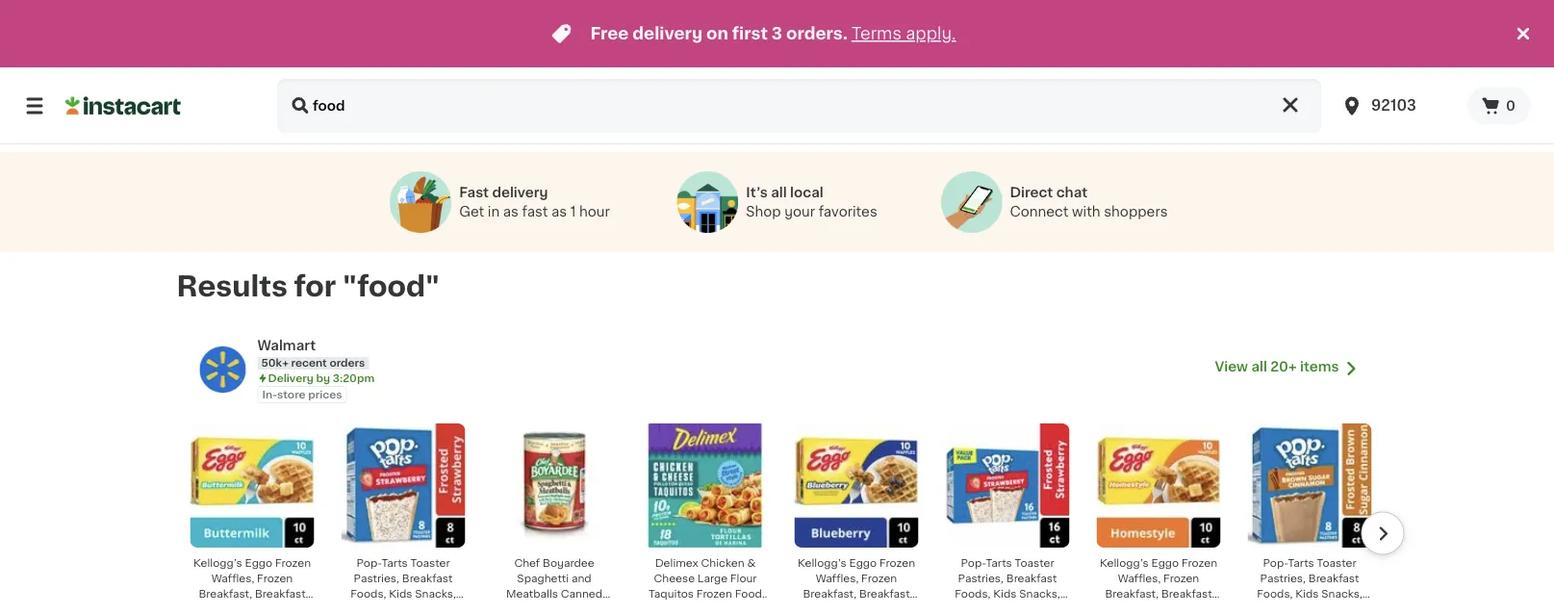 Task type: locate. For each thing, give the bounding box(es) containing it.
1 strawberry from the left
[[396, 604, 454, 614]]

kellogg's eggo frozen waffles, frozen breakfast, breakfast food, blueberry image
[[795, 423, 919, 548]]

0 horizontal spatial snacks,
[[415, 588, 456, 599]]

delivery inside limited time offer region
[[633, 26, 703, 42]]

kellogg's for kellogg's eggo frozen waffles, frozen breakfast, breakfast food, buttermilk
[[193, 558, 242, 568]]

food
[[735, 588, 762, 599], [541, 604, 568, 614]]

1 horizontal spatial toaster
[[1015, 558, 1055, 568]]

1 vertical spatial food
[[541, 604, 568, 614]]

1 horizontal spatial pop-tarts toaster pastries, breakfast foods, kids snacks, frosted strawberry
[[955, 558, 1061, 614]]

2 pastries, from the left
[[958, 573, 1004, 584]]

1 horizontal spatial pop-
[[961, 558, 986, 568]]

0 horizontal spatial all
[[771, 186, 787, 199]]

store
[[277, 389, 306, 400]]

0 horizontal spatial pastries,
[[354, 573, 399, 584]]

taquitos
[[649, 588, 694, 599]]

breakfast, for blueberry
[[803, 588, 857, 599]]

delimex chicken & cheese large flour taquitos frozen food snacks button
[[638, 422, 773, 614]]

3 tarts from the left
[[1288, 558, 1315, 568]]

1 horizontal spatial food,
[[814, 604, 844, 614]]

2 horizontal spatial breakfast,
[[1105, 588, 1159, 599]]

view all 20+ items
[[1215, 360, 1339, 373]]

3 pastries, from the left
[[1261, 573, 1306, 584]]

2 toaster from the left
[[1015, 558, 1055, 568]]

2 horizontal spatial frosted
[[1255, 604, 1296, 614]]

3 snacks, from the left
[[1322, 588, 1363, 599]]

1 horizontal spatial breakfast,
[[803, 588, 857, 599]]

breakfast, inside kellogg's eggo frozen waffles, frozen breakfast, breakfast food, blueberry
[[803, 588, 857, 599]]

local
[[790, 186, 824, 199]]

2 kellogg's from the left
[[798, 558, 847, 568]]

eggo up original
[[1152, 558, 1179, 568]]

1 frosted from the left
[[352, 604, 393, 614]]

tarts for pop-tarts toaster pastries, breakfast foods, kids snacks, frosted brown sugar cinnamon image
[[1288, 558, 1315, 568]]

0 horizontal spatial food
[[541, 604, 568, 614]]

food, for original
[[1122, 604, 1152, 614]]

all left 20+
[[1252, 360, 1268, 373]]

waffles, inside kellogg's eggo frozen waffles, frozen breakfast, breakfast food, buttermilk
[[212, 573, 254, 584]]

1 pop-tarts toaster pastries, breakfast foods, kids snacks, frosted strawberry image from the left
[[341, 423, 465, 548]]

3 food, from the left
[[1122, 604, 1152, 614]]

2 horizontal spatial kellogg's
[[1100, 558, 1149, 568]]

0 horizontal spatial pop-tarts toaster pastries, breakfast foods, kids snacks, frosted strawberry button
[[335, 422, 471, 614]]

2 frosted from the left
[[957, 604, 998, 614]]

foods, inside pop-tarts toaster pastries, breakfast foods, kids snacks, frosted brown su
[[1257, 588, 1293, 599]]

food, left original
[[1122, 604, 1152, 614]]

kids inside pop-tarts toaster pastries, breakfast foods, kids snacks, frosted brown su
[[1296, 588, 1319, 599]]

3 toaster from the left
[[1317, 558, 1357, 568]]

by
[[316, 373, 330, 383]]

chef
[[514, 558, 540, 568]]

breakfast, up blueberry
[[803, 588, 857, 599]]

2 horizontal spatial tarts
[[1288, 558, 1315, 568]]

in-store prices
[[262, 389, 342, 400]]

0 horizontal spatial tarts
[[382, 558, 408, 568]]

orders
[[330, 357, 365, 368]]

1 horizontal spatial pop-tarts toaster pastries, breakfast foods, kids snacks, frosted strawberry button
[[940, 422, 1076, 614]]

frosted
[[352, 604, 393, 614], [957, 604, 998, 614], [1255, 604, 1296, 614]]

2 horizontal spatial toaster
[[1317, 558, 1357, 568]]

breakfast, up original
[[1105, 588, 1159, 599]]

1 horizontal spatial all
[[1252, 360, 1268, 373]]

snacks, for 1st pop-tarts toaster pastries, breakfast foods, kids snacks, frosted strawberry 'button' from the left
[[415, 588, 456, 599]]

strawberry for second pop-tarts toaster pastries, breakfast foods, kids snacks, frosted strawberry 'button'
[[1000, 604, 1059, 614]]

2 snacks, from the left
[[1020, 588, 1061, 599]]

tarts
[[382, 558, 408, 568], [986, 558, 1012, 568], [1288, 558, 1315, 568]]

walmart show all 22 items element
[[257, 336, 1215, 355]]

0 horizontal spatial breakfast,
[[199, 588, 252, 599]]

toaster inside pop-tarts toaster pastries, breakfast foods, kids snacks, frosted brown su
[[1317, 558, 1357, 568]]

foods,
[[351, 588, 386, 599], [955, 588, 991, 599], [1257, 588, 1293, 599]]

pop- inside pop-tarts toaster pastries, breakfast foods, kids snacks, frosted brown su
[[1263, 558, 1288, 568]]

in-
[[262, 389, 277, 400]]

2 eggo from the left
[[850, 558, 877, 568]]

food, for buttermilk
[[208, 604, 238, 614]]

3 frosted from the left
[[1255, 604, 1296, 614]]

None search field
[[277, 79, 1322, 133]]

1 horizontal spatial strawberry
[[1000, 604, 1059, 614]]

waffles, up original
[[1118, 573, 1161, 584]]

eggo inside kellogg's eggo frozen waffles, frozen breakfast, breakfast food, original
[[1152, 558, 1179, 568]]

breakfast, up buttermilk
[[199, 588, 252, 599]]

food, inside kellogg's eggo frozen waffles, frozen breakfast, breakfast food, blueberry
[[814, 604, 844, 614]]

2 pop-tarts toaster pastries, breakfast foods, kids snacks, frosted strawberry button from the left
[[940, 422, 1076, 614]]

0 horizontal spatial toaster
[[411, 558, 450, 568]]

pop-tarts toaster pastries, breakfast foods, kids snacks, frosted strawberry button
[[335, 422, 471, 614], [940, 422, 1076, 614]]

2 tarts from the left
[[986, 558, 1012, 568]]

kellogg's inside kellogg's eggo frozen waffles, frozen breakfast, breakfast food, blueberry
[[798, 558, 847, 568]]

"food"
[[343, 272, 440, 300]]

breakfast, inside kellogg's eggo frozen waffles, frozen breakfast, breakfast food, buttermilk
[[199, 588, 252, 599]]

breakfast, inside kellogg's eggo frozen waffles, frozen breakfast, breakfast food, original
[[1105, 588, 1159, 599]]

1 horizontal spatial delivery
[[633, 26, 703, 42]]

&
[[747, 558, 756, 568]]

1 92103 button from the left
[[1329, 79, 1468, 133]]

waffles, up buttermilk
[[212, 573, 254, 584]]

1 eggo from the left
[[245, 558, 273, 568]]

1 horizontal spatial pop-tarts toaster pastries, breakfast foods, kids snacks, frosted strawberry image
[[946, 423, 1070, 548]]

free delivery on first 3 orders. terms apply.
[[590, 26, 956, 42]]

3 kids from the left
[[1296, 588, 1319, 599]]

2 foods, from the left
[[955, 588, 991, 599]]

pop-tarts toaster pastries, breakfast foods, kids snacks, frosted strawberry
[[351, 558, 456, 614], [955, 558, 1061, 614]]

kellogg's
[[193, 558, 242, 568], [798, 558, 847, 568], [1100, 558, 1149, 568]]

2 strawberry from the left
[[1000, 604, 1059, 614]]

strawberry
[[396, 604, 454, 614], [1000, 604, 1059, 614]]

2 horizontal spatial snacks,
[[1322, 588, 1363, 599]]

frosted for pop-tarts toaster pastries, breakfast foods, kids snacks, frosted brown su button
[[1255, 604, 1296, 614]]

food, inside kellogg's eggo frozen waffles, frozen breakfast, breakfast food, buttermilk
[[208, 604, 238, 614]]

1 horizontal spatial waffles,
[[816, 573, 859, 584]]

1 horizontal spatial pastries,
[[958, 573, 1004, 584]]

2 waffles, from the left
[[816, 573, 859, 584]]

2 horizontal spatial eggo
[[1152, 558, 1179, 568]]

1 horizontal spatial kids
[[994, 588, 1017, 599]]

tarts inside pop-tarts toaster pastries, breakfast foods, kids snacks, frosted brown su
[[1288, 558, 1315, 568]]

3 kellogg's from the left
[[1100, 558, 1149, 568]]

eggo
[[245, 558, 273, 568], [850, 558, 877, 568], [1152, 558, 1179, 568]]

kellogg's inside kellogg's eggo frozen waffles, frozen breakfast, breakfast food, buttermilk
[[193, 558, 242, 568]]

kellogg's eggo frozen waffles, frozen breakfast, breakfast food, blueberry button
[[789, 422, 925, 614]]

1 horizontal spatial foods,
[[955, 588, 991, 599]]

eggo for original
[[1152, 558, 1179, 568]]

0 vertical spatial delivery
[[633, 26, 703, 42]]

0 horizontal spatial kids
[[389, 588, 412, 599]]

all
[[771, 186, 787, 199], [1252, 360, 1268, 373]]

delivery left on
[[633, 26, 703, 42]]

waffles, for original
[[1118, 573, 1161, 584]]

0 button
[[1468, 87, 1531, 125]]

eggo inside kellogg's eggo frozen waffles, frozen breakfast, breakfast food, buttermilk
[[245, 558, 273, 568]]

waffles, up blueberry
[[816, 573, 859, 584]]

1 tarts from the left
[[382, 558, 408, 568]]

0 vertical spatial all
[[771, 186, 787, 199]]

snacks, inside pop-tarts toaster pastries, breakfast foods, kids snacks, frosted brown su
[[1322, 588, 1363, 599]]

3 pop- from the left
[[1263, 558, 1288, 568]]

pop-tarts toaster pastries, breakfast foods, kids snacks, frosted strawberry for pop-tarts toaster pastries, breakfast foods, kids snacks, frosted strawberry image for 1st pop-tarts toaster pastries, breakfast foods, kids snacks, frosted strawberry 'button' from the left
[[351, 558, 456, 614]]

1 waffles, from the left
[[212, 573, 254, 584]]

kids for second pop-tarts toaster pastries, breakfast foods, kids snacks, frosted strawberry 'button'
[[994, 588, 1017, 599]]

frosted inside pop-tarts toaster pastries, breakfast foods, kids snacks, frosted brown su
[[1255, 604, 1296, 614]]

pop-
[[357, 558, 382, 568], [961, 558, 986, 568], [1263, 558, 1288, 568]]

free
[[590, 26, 629, 42]]

and
[[572, 573, 592, 584]]

3 eggo from the left
[[1152, 558, 1179, 568]]

2 horizontal spatial food,
[[1122, 604, 1152, 614]]

2 kids from the left
[[994, 588, 1017, 599]]

2 horizontal spatial waffles,
[[1118, 573, 1161, 584]]

3 breakfast, from the left
[[1105, 588, 1159, 599]]

kellogg's eggo frozen waffles, frozen breakfast, breakfast food, buttermilk button
[[184, 422, 320, 614]]

0 horizontal spatial pop-tarts toaster pastries, breakfast foods, kids snacks, frosted strawberry
[[351, 558, 456, 614]]

1 pastries, from the left
[[354, 573, 399, 584]]

1 kids from the left
[[389, 588, 412, 599]]

eggo up buttermilk
[[245, 558, 273, 568]]

waffles,
[[212, 573, 254, 584], [816, 573, 859, 584], [1118, 573, 1161, 584]]

snacks,
[[415, 588, 456, 599], [1020, 588, 1061, 599], [1322, 588, 1363, 599]]

1 foods, from the left
[[351, 588, 386, 599]]

0 horizontal spatial food,
[[208, 604, 238, 614]]

all right it's
[[771, 186, 787, 199]]

food down flour
[[735, 588, 762, 599]]

eggo inside kellogg's eggo frozen waffles, frozen breakfast, breakfast food, blueberry
[[850, 558, 877, 568]]

2 horizontal spatial foods,
[[1257, 588, 1293, 599]]

food, inside kellogg's eggo frozen waffles, frozen breakfast, breakfast food, original
[[1122, 604, 1152, 614]]

chef boyardee spaghetti and meatballs canned food button
[[487, 422, 622, 614]]

2 pop- from the left
[[961, 558, 986, 568]]

kellogg's down kellogg's eggo frozen waffles, frozen breakfast, breakfast food, original image
[[1100, 558, 1149, 568]]

0 horizontal spatial frosted
[[352, 604, 393, 614]]

2 horizontal spatial pastries,
[[1261, 573, 1306, 584]]

snacks
[[686, 604, 725, 614]]

1 horizontal spatial food
[[735, 588, 762, 599]]

prices
[[308, 389, 342, 400]]

2 horizontal spatial kids
[[1296, 588, 1319, 599]]

pop- for pop-tarts toaster pastries, breakfast foods, kids snacks, frosted strawberry image for 1st pop-tarts toaster pastries, breakfast foods, kids snacks, frosted strawberry 'button' from the left
[[357, 558, 382, 568]]

it's all local
[[746, 186, 824, 199]]

kellogg's right &
[[798, 558, 847, 568]]

0 horizontal spatial foods,
[[351, 588, 386, 599]]

delimex chicken & cheese large flour taquitos frozen food snacks
[[649, 558, 762, 614]]

it's
[[746, 186, 768, 199]]

2 pop-tarts toaster pastries, breakfast foods, kids snacks, frosted strawberry from the left
[[955, 558, 1061, 614]]

tarts for pop-tarts toaster pastries, breakfast foods, kids snacks, frosted strawberry image corresponding to second pop-tarts toaster pastries, breakfast foods, kids snacks, frosted strawberry 'button'
[[986, 558, 1012, 568]]

frosted for second pop-tarts toaster pastries, breakfast foods, kids snacks, frosted strawberry 'button'
[[957, 604, 998, 614]]

chicken
[[701, 558, 745, 568]]

food,
[[208, 604, 238, 614], [814, 604, 844, 614], [1122, 604, 1152, 614]]

1 horizontal spatial kellogg's
[[798, 558, 847, 568]]

kellogg's inside kellogg's eggo frozen waffles, frozen breakfast, breakfast food, original
[[1100, 558, 1149, 568]]

for
[[294, 272, 336, 300]]

1 pop-tarts toaster pastries, breakfast foods, kids snacks, frosted strawberry from the left
[[351, 558, 456, 614]]

2 pop-tarts toaster pastries, breakfast foods, kids snacks, frosted strawberry image from the left
[[946, 423, 1070, 548]]

foods, for pop-tarts toaster pastries, breakfast foods, kids snacks, frosted brown su button
[[1257, 588, 1293, 599]]

pastries,
[[354, 573, 399, 584], [958, 573, 1004, 584], [1261, 573, 1306, 584]]

kellogg's eggo frozen waffles, frozen breakfast, breakfast food, original button
[[1091, 422, 1227, 614]]

92103 button
[[1329, 79, 1468, 133], [1341, 79, 1456, 133]]

canned
[[561, 588, 603, 599]]

1 horizontal spatial snacks,
[[1020, 588, 1061, 599]]

0 horizontal spatial eggo
[[245, 558, 273, 568]]

large
[[698, 573, 728, 584]]

0 vertical spatial food
[[735, 588, 762, 599]]

frozen
[[275, 558, 311, 568], [880, 558, 915, 568], [1182, 558, 1218, 568], [257, 573, 293, 584], [862, 573, 897, 584], [1164, 573, 1200, 584], [697, 588, 732, 599]]

direct chat
[[1010, 186, 1088, 199]]

delivery
[[633, 26, 703, 42], [492, 186, 548, 199]]

breakfast inside kellogg's eggo frozen waffles, frozen breakfast, breakfast food, blueberry
[[860, 588, 910, 599]]

waffles, inside kellogg's eggo frozen waffles, frozen breakfast, breakfast food, blueberry
[[816, 573, 859, 584]]

1 vertical spatial all
[[1252, 360, 1268, 373]]

food down meatballs
[[541, 604, 568, 614]]

food, left buttermilk
[[208, 604, 238, 614]]

1 food, from the left
[[208, 604, 238, 614]]

0 horizontal spatial waffles,
[[212, 573, 254, 584]]

food inside the delimex chicken & cheese large flour taquitos frozen food snacks
[[735, 588, 762, 599]]

cheese
[[654, 573, 695, 584]]

kellogg's eggo frozen waffles, frozen breakfast, breakfast food, original image
[[1097, 423, 1221, 548]]

all for view
[[1252, 360, 1268, 373]]

1 horizontal spatial frosted
[[957, 604, 998, 614]]

pop-tarts toaster pastries, breakfast foods, kids snacks, frosted strawberry image for 1st pop-tarts toaster pastries, breakfast foods, kids snacks, frosted strawberry 'button' from the left
[[341, 423, 465, 548]]

food, left blueberry
[[814, 604, 844, 614]]

spaghetti
[[517, 573, 569, 584]]

0 horizontal spatial pop-
[[357, 558, 382, 568]]

eggo up blueberry
[[850, 558, 877, 568]]

boyardee
[[543, 558, 594, 568]]

original
[[1155, 604, 1196, 614]]

waffles, inside kellogg's eggo frozen waffles, frozen breakfast, breakfast food, original
[[1118, 573, 1161, 584]]

breakfast,
[[199, 588, 252, 599], [803, 588, 857, 599], [1105, 588, 1159, 599]]

walmart 50k+ recent orders
[[257, 339, 365, 368]]

3 waffles, from the left
[[1118, 573, 1161, 584]]

1 pop- from the left
[[357, 558, 382, 568]]

0 horizontal spatial pop-tarts toaster pastries, breakfast foods, kids snacks, frosted strawberry image
[[341, 423, 465, 548]]

1 kellogg's from the left
[[193, 558, 242, 568]]

pop-tarts toaster pastries, breakfast foods, kids snacks, frosted brown su
[[1255, 558, 1365, 614]]

0 horizontal spatial kellogg's
[[193, 558, 242, 568]]

0 horizontal spatial delivery
[[492, 186, 548, 199]]

foods, for second pop-tarts toaster pastries, breakfast foods, kids snacks, frosted strawberry 'button'
[[955, 588, 991, 599]]

pastries, inside pop-tarts toaster pastries, breakfast foods, kids snacks, frosted brown su
[[1261, 573, 1306, 584]]

breakfast inside pop-tarts toaster pastries, breakfast foods, kids snacks, frosted brown su
[[1309, 573, 1360, 584]]

kellogg's up buttermilk
[[193, 558, 242, 568]]

2 horizontal spatial pop-
[[1263, 558, 1288, 568]]

1 breakfast, from the left
[[199, 588, 252, 599]]

1 vertical spatial delivery
[[492, 186, 548, 199]]

1 horizontal spatial eggo
[[850, 558, 877, 568]]

instacart logo image
[[65, 94, 181, 117]]

toaster
[[411, 558, 450, 568], [1015, 558, 1055, 568], [1317, 558, 1357, 568]]

kids
[[389, 588, 412, 599], [994, 588, 1017, 599], [1296, 588, 1319, 599]]

strawberry for 1st pop-tarts toaster pastries, breakfast foods, kids snacks, frosted strawberry 'button' from the left
[[396, 604, 454, 614]]

flour
[[730, 573, 757, 584]]

direct
[[1010, 186, 1053, 199]]

all for it's
[[771, 186, 787, 199]]

1 snacks, from the left
[[415, 588, 456, 599]]

delivery by 3:20pm
[[268, 373, 375, 383]]

50k+
[[261, 357, 289, 368]]

3 foods, from the left
[[1257, 588, 1293, 599]]

2 food, from the left
[[814, 604, 844, 614]]

first
[[732, 26, 768, 42]]

2 breakfast, from the left
[[803, 588, 857, 599]]

delivery right fast
[[492, 186, 548, 199]]

breakfast
[[402, 573, 453, 584], [1007, 573, 1057, 584], [1309, 573, 1360, 584], [255, 588, 306, 599], [860, 588, 910, 599], [1162, 588, 1212, 599]]

1 horizontal spatial tarts
[[986, 558, 1012, 568]]

pop-tarts toaster pastries, breakfast foods, kids snacks, frosted strawberry image
[[341, 423, 465, 548], [946, 423, 1070, 548]]

breakfast inside kellogg's eggo frozen waffles, frozen breakfast, breakfast food, buttermilk
[[255, 588, 306, 599]]

0 horizontal spatial strawberry
[[396, 604, 454, 614]]



Task type: vqa. For each thing, say whether or not it's contained in the screenshot.
the Boyardee at the left of page
yes



Task type: describe. For each thing, give the bounding box(es) containing it.
pastries, for pop-tarts toaster pastries, breakfast foods, kids snacks, frosted strawberry image for 1st pop-tarts toaster pastries, breakfast foods, kids snacks, frosted strawberry 'button' from the left
[[354, 573, 399, 584]]

kids for pop-tarts toaster pastries, breakfast foods, kids snacks, frosted brown su button
[[1296, 588, 1319, 599]]

eggo for blueberry
[[850, 558, 877, 568]]

fast
[[459, 186, 489, 199]]

recent
[[291, 357, 327, 368]]

results
[[177, 272, 288, 300]]

terms apply. link
[[852, 26, 956, 42]]

waffles, for buttermilk
[[212, 573, 254, 584]]

waffles, for blueberry
[[816, 573, 859, 584]]

view
[[1215, 360, 1249, 373]]

pastries, for pop-tarts toaster pastries, breakfast foods, kids snacks, frosted strawberry image corresponding to second pop-tarts toaster pastries, breakfast foods, kids snacks, frosted strawberry 'button'
[[958, 573, 1004, 584]]

brown
[[1298, 604, 1332, 614]]

kellogg's eggo frozen waffles, frozen breakfast, breakfast food, blueberry
[[798, 558, 915, 614]]

kellogg's eggo frozen waffles, frozen breakfast, breakfast food, buttermilk image
[[190, 423, 314, 548]]

1 pop-tarts toaster pastries, breakfast foods, kids snacks, frosted strawberry button from the left
[[335, 422, 471, 614]]

pop- for pop-tarts toaster pastries, breakfast foods, kids snacks, frosted brown sugar cinnamon image
[[1263, 558, 1288, 568]]

pop-tarts toaster pastries, breakfast foods, kids snacks, frosted brown su button
[[1242, 422, 1378, 614]]

chat
[[1057, 186, 1088, 199]]

kellogg's for kellogg's eggo frozen waffles, frozen breakfast, breakfast food, original
[[1100, 558, 1149, 568]]

delivery for fast
[[492, 186, 548, 199]]

breakfast, for original
[[1105, 588, 1159, 599]]

frosted for 1st pop-tarts toaster pastries, breakfast foods, kids snacks, frosted strawberry 'button' from the left
[[352, 604, 393, 614]]

item carousel region
[[157, 415, 1405, 614]]

92103
[[1372, 99, 1417, 113]]

eggo for buttermilk
[[245, 558, 273, 568]]

meatballs
[[506, 588, 558, 599]]

orders.
[[786, 26, 848, 42]]

pop- for pop-tarts toaster pastries, breakfast foods, kids snacks, frosted strawberry image corresponding to second pop-tarts toaster pastries, breakfast foods, kids snacks, frosted strawberry 'button'
[[961, 558, 986, 568]]

snacks, for pop-tarts toaster pastries, breakfast foods, kids snacks, frosted brown su button
[[1322, 588, 1363, 599]]

20+
[[1271, 360, 1297, 373]]

pop-tarts toaster pastries, breakfast foods, kids snacks, frosted strawberry for pop-tarts toaster pastries, breakfast foods, kids snacks, frosted strawberry image corresponding to second pop-tarts toaster pastries, breakfast foods, kids snacks, frosted strawberry 'button'
[[955, 558, 1061, 614]]

pastries, for pop-tarts toaster pastries, breakfast foods, kids snacks, frosted brown sugar cinnamon image
[[1261, 573, 1306, 584]]

0
[[1506, 99, 1516, 113]]

foods, for 1st pop-tarts toaster pastries, breakfast foods, kids snacks, frosted strawberry 'button' from the left
[[351, 588, 386, 599]]

terms
[[852, 26, 902, 42]]

chef boyardee spaghetti and meatballs canned food
[[506, 558, 603, 614]]

walmart
[[257, 339, 316, 352]]

blueberry
[[847, 604, 899, 614]]

kellogg's eggo frozen waffles, frozen breakfast, breakfast food, original
[[1100, 558, 1218, 614]]

frozen inside the delimex chicken & cheese large flour taquitos frozen food snacks
[[697, 588, 732, 599]]

breakfast inside kellogg's eggo frozen waffles, frozen breakfast, breakfast food, original
[[1162, 588, 1212, 599]]

food, for blueberry
[[814, 604, 844, 614]]

food inside chef boyardee spaghetti and meatballs canned food
[[541, 604, 568, 614]]

kellogg's for kellogg's eggo frozen waffles, frozen breakfast, breakfast food, blueberry
[[798, 558, 847, 568]]

breakfast, for buttermilk
[[199, 588, 252, 599]]

chef boyardee spaghetti and meatballs canned food image
[[492, 423, 617, 548]]

pop-tarts toaster pastries, breakfast foods, kids snacks, frosted brown sugar cinnamon image
[[1248, 423, 1372, 548]]

pop-tarts toaster pastries, breakfast foods, kids snacks, frosted strawberry image for second pop-tarts toaster pastries, breakfast foods, kids snacks, frosted strawberry 'button'
[[946, 423, 1070, 548]]

tarts for pop-tarts toaster pastries, breakfast foods, kids snacks, frosted strawberry image for 1st pop-tarts toaster pastries, breakfast foods, kids snacks, frosted strawberry 'button' from the left
[[382, 558, 408, 568]]

results for "food"
[[177, 272, 440, 300]]

Search field
[[277, 79, 1322, 133]]

delimex
[[655, 558, 699, 568]]

3
[[772, 26, 783, 42]]

buttermilk
[[241, 604, 296, 614]]

1 toaster from the left
[[411, 558, 450, 568]]

items
[[1300, 360, 1339, 373]]

delivery
[[268, 373, 314, 383]]

delivery for free
[[633, 26, 703, 42]]

kellogg's eggo frozen waffles, frozen breakfast, breakfast food, buttermilk
[[193, 558, 311, 614]]

snacks, for second pop-tarts toaster pastries, breakfast foods, kids snacks, frosted strawberry 'button'
[[1020, 588, 1061, 599]]

delimex chicken & cheese large flour taquitos frozen food snacks image
[[643, 423, 768, 548]]

kids for 1st pop-tarts toaster pastries, breakfast foods, kids snacks, frosted strawberry 'button' from the left
[[389, 588, 412, 599]]

2 92103 button from the left
[[1341, 79, 1456, 133]]

apply.
[[906, 26, 956, 42]]

3:20pm
[[333, 373, 375, 383]]

fast delivery
[[459, 186, 548, 199]]

on
[[707, 26, 729, 42]]

limited time offer region
[[0, 0, 1512, 67]]



